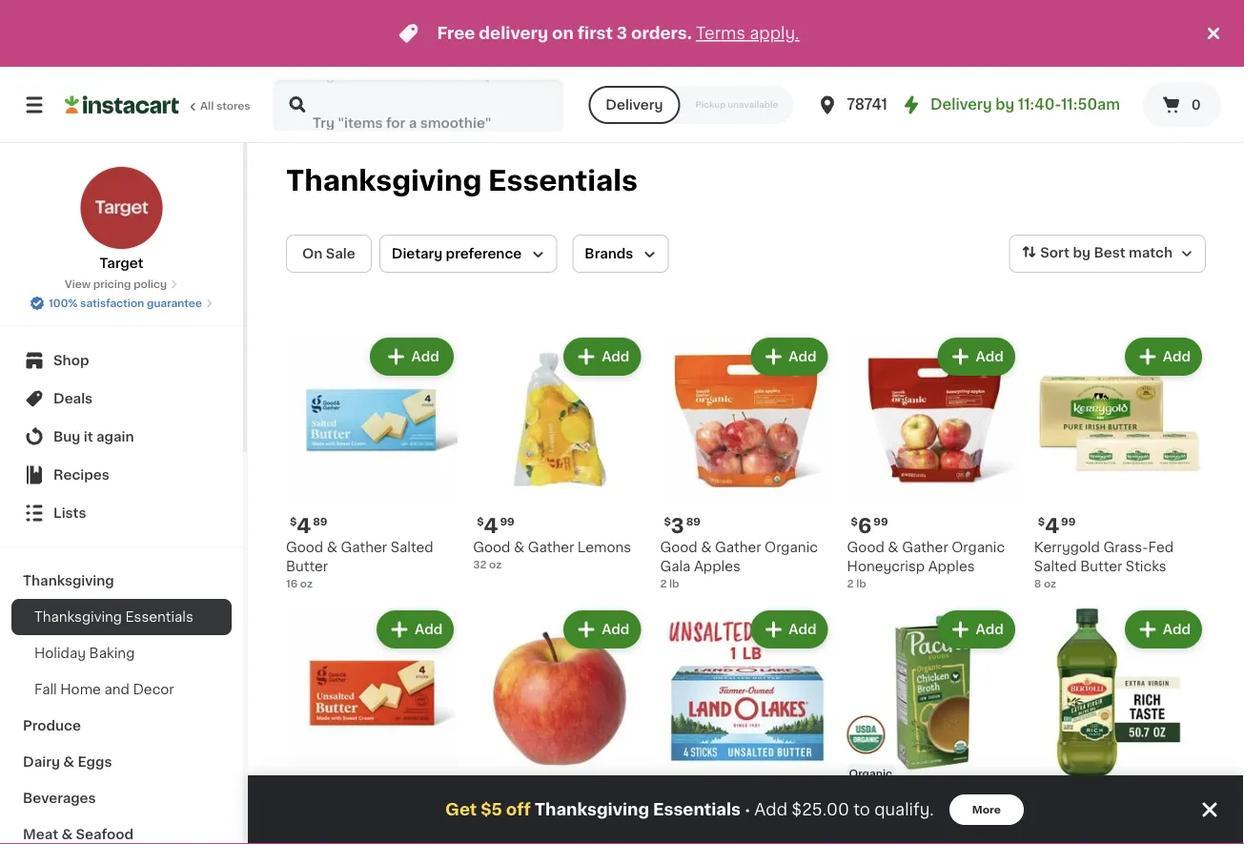 Task type: locate. For each thing, give the bounding box(es) containing it.
apple
[[555, 814, 594, 827]]

good up 32 at the left bottom of page
[[473, 541, 511, 554]]

sodium
[[848, 833, 899, 844]]

unsalted right •
[[754, 814, 814, 827]]

4 up 32 at the left bottom of page
[[484, 516, 498, 536]]

apples
[[694, 560, 741, 573], [929, 560, 975, 574]]

99 up good & gather organic honeycrisp apples 2 lb
[[874, 517, 889, 527]]

thanksgiving right off
[[535, 802, 650, 818]]

0 horizontal spatial delivery
[[606, 98, 663, 112]]

butter down $4.89 element
[[286, 833, 328, 844]]

1 horizontal spatial 89
[[686, 517, 701, 527]]

butter inside good & gather salted butter 16 oz
[[286, 560, 328, 573]]

extra
[[1141, 814, 1176, 827]]

$ up $5
[[477, 790, 484, 800]]

add button for good & gather organic honeycrisp apples
[[940, 340, 1014, 374]]

thanksgiving essentials up baking
[[34, 611, 193, 624]]

4 up 16
[[297, 516, 311, 536]]

1 horizontal spatial 2
[[848, 579, 854, 589]]

fall
[[34, 683, 57, 696]]

good for good & gather organic gala apples
[[661, 541, 698, 554]]

99 for kerrygold grass-fed salted butter sticks
[[1062, 517, 1076, 527]]

fed
[[1149, 541, 1174, 554]]

0 vertical spatial salted
[[391, 541, 434, 554]]

$ 4 99
[[477, 516, 515, 536], [1039, 516, 1076, 536]]

1 89 from the left
[[313, 517, 328, 527]]

1 apples from the left
[[694, 560, 741, 573]]

0 horizontal spatial 2
[[661, 579, 667, 589]]

butter inside good & gather unsalted butter
[[286, 833, 328, 844]]

thanksgiving essentials link
[[11, 599, 232, 635]]

$ inside $ 6 99
[[851, 517, 858, 527]]

1 horizontal spatial delivery
[[931, 98, 993, 112]]

essentials inside "treatment tracker modal" dialog
[[653, 802, 741, 818]]

0 horizontal spatial honeycrisp
[[473, 814, 551, 827]]

stores
[[216, 101, 251, 111]]

butter for land o lakes unsalted butter
[[661, 833, 703, 844]]

0 horizontal spatial apples
[[694, 560, 741, 573]]

1 horizontal spatial salted
[[1035, 560, 1078, 574]]

unsalted for land o lakes unsalted butter
[[754, 814, 814, 827]]

1 vertical spatial by
[[1074, 246, 1091, 260]]

butter down grass-
[[1081, 560, 1123, 574]]

& for good & gather organic gala apples 2 lb
[[701, 541, 712, 554]]

89 for 3
[[686, 517, 701, 527]]

0 horizontal spatial 6
[[484, 789, 498, 809]]

add button
[[376, 340, 452, 374], [566, 340, 640, 374], [753, 340, 827, 374], [940, 340, 1014, 374], [1127, 340, 1201, 374], [379, 613, 452, 647], [566, 613, 640, 647], [753, 613, 827, 647], [940, 613, 1014, 647], [1127, 613, 1201, 647]]

$25.00
[[792, 802, 850, 818]]

butter inside kerrygold grass-fed salted butter sticks 8 oz
[[1081, 560, 1123, 574]]

1 unsalted from the left
[[391, 814, 451, 827]]

Best match Sort by field
[[1010, 235, 1207, 273]]

lb inside good & gather organic gala apples 2 lb
[[670, 579, 680, 589]]

2 for 3
[[661, 579, 667, 589]]

0 horizontal spatial lb
[[483, 833, 493, 843]]

meat & seafood
[[23, 828, 134, 841]]

thanksgiving essentials up dietary preference
[[286, 167, 638, 195]]

good & gather organic honeycrisp apples 2 lb
[[848, 541, 1006, 589]]

$4.89 original price: $7.89 element
[[661, 786, 832, 811]]

more button
[[950, 795, 1024, 825]]

$ up good & gather organic honeycrisp apples 2 lb
[[851, 517, 858, 527]]

butter up 16
[[286, 560, 328, 573]]

unsalted down $4.89 element
[[391, 814, 451, 827]]

2 down $ 6 99
[[848, 579, 854, 589]]

None search field
[[273, 78, 564, 132]]

delivery down free delivery on first 3 orders. terms apply. at the top of page
[[606, 98, 663, 112]]

preference
[[446, 247, 522, 260]]

1 99 from the left
[[500, 517, 515, 527]]

first
[[578, 25, 613, 41]]

1 horizontal spatial essentials
[[488, 167, 638, 195]]

gather for good & gather organic honeycrisp apples
[[903, 541, 949, 554]]

limited time offer region
[[0, 0, 1203, 67]]

0 horizontal spatial thanksgiving essentials
[[34, 611, 193, 624]]

4 up land
[[671, 789, 686, 809]]

1 vertical spatial 6
[[484, 789, 498, 809]]

terms
[[696, 25, 746, 41]]

2 inside good & gather organic gala apples 2 lb
[[661, 579, 667, 589]]

89
[[313, 517, 328, 527], [686, 517, 701, 527]]

butter
[[286, 560, 328, 573], [1081, 560, 1123, 574], [286, 833, 328, 844], [661, 833, 703, 844]]

1 horizontal spatial $ 4 99
[[1039, 516, 1076, 536]]

lb down $ 6 99
[[857, 579, 867, 589]]

& inside good & gather organic gala apples 2 lb
[[701, 541, 712, 554]]

thanksgiving essentials main content
[[248, 143, 1245, 844]]

pricing
[[93, 279, 131, 290]]

& inside good & gather organic honeycrisp apples 2 lb
[[888, 541, 899, 554]]

99 for good & gather lemons
[[500, 517, 515, 527]]

delivery left 11:40-
[[931, 98, 993, 112]]

fall home and decor
[[34, 683, 174, 696]]

by left 11:40-
[[996, 98, 1015, 112]]

by
[[996, 98, 1015, 112], [1074, 246, 1091, 260]]

virgin
[[1035, 833, 1073, 844]]

0 horizontal spatial unsalted
[[391, 814, 451, 827]]

$ for good & gather salted butter
[[290, 517, 297, 527]]

salted for good & gather salted butter
[[391, 541, 434, 554]]

bertolli original extra virgin olive oil button
[[1035, 607, 1207, 844]]

1 vertical spatial honeycrisp
[[473, 814, 551, 827]]

honeycrisp
[[848, 560, 925, 574], [473, 814, 551, 827]]

good for good & gather salted butter
[[286, 541, 324, 554]]

& inside good & gather salted butter 16 oz
[[327, 541, 338, 554]]

good down $ 6 99
[[848, 541, 885, 554]]

0 vertical spatial thanksgiving essentials
[[286, 167, 638, 195]]

deals link
[[11, 380, 232, 418]]

4 for good & gather lemons
[[484, 516, 498, 536]]

2 apples from the left
[[929, 560, 975, 574]]

1 horizontal spatial oz
[[489, 560, 502, 570]]

sticks
[[1126, 560, 1167, 574]]

0 horizontal spatial $ 4 99
[[477, 516, 515, 536]]

lb
[[670, 579, 680, 589], [857, 579, 867, 589], [483, 833, 493, 843]]

$
[[290, 517, 297, 527], [664, 517, 671, 527], [477, 517, 484, 527], [851, 517, 858, 527], [1039, 517, 1046, 527], [477, 790, 484, 800]]

0 horizontal spatial by
[[996, 98, 1015, 112]]

good down the $ 4 89
[[286, 541, 324, 554]]

$ for honeycrisp apple bag
[[477, 790, 484, 800]]

1 horizontal spatial thanksgiving essentials
[[286, 167, 638, 195]]

salted inside kerrygold grass-fed salted butter sticks 8 oz
[[1035, 560, 1078, 574]]

lb inside good & gather organic honeycrisp apples 2 lb
[[857, 579, 867, 589]]

1 $ 4 99 from the left
[[477, 516, 515, 536]]

3 inside honeycrisp apple bag 3 lb bag
[[473, 833, 480, 843]]

2 unsalted from the left
[[754, 814, 814, 827]]

$ up 32 at the left bottom of page
[[477, 517, 484, 527]]

recipes
[[53, 468, 109, 482]]

2 down gala
[[661, 579, 667, 589]]

6
[[858, 516, 872, 536], [484, 789, 498, 809]]

3 left bag
[[473, 833, 480, 843]]

gala
[[661, 560, 691, 573]]

6 up good & gather organic honeycrisp apples 2 lb
[[858, 516, 872, 536]]

it
[[84, 430, 93, 444]]

3 right first
[[617, 25, 628, 41]]

delivery button
[[589, 86, 681, 124]]

thanksgiving up thanksgiving essentials "link"
[[23, 574, 114, 588]]

unsalted inside good & gather unsalted butter
[[391, 814, 451, 827]]

lb left bag
[[483, 833, 493, 843]]

3
[[617, 25, 628, 41], [671, 516, 685, 536], [858, 789, 872, 809], [473, 833, 480, 843]]

0 vertical spatial honeycrisp
[[848, 560, 925, 574]]

original
[[1086, 814, 1138, 827]]

get $5 off thanksgiving essentials • add $25.00 to qualify.
[[446, 802, 935, 818]]

to
[[854, 802, 871, 818]]

honeycrisp up bag
[[473, 814, 551, 827]]

99 inside $ 6 99
[[874, 517, 889, 527]]

organic
[[765, 541, 818, 554], [952, 541, 1006, 554], [850, 768, 893, 778], [902, 833, 955, 844]]

$ for kerrygold grass-fed salted butter sticks
[[1039, 517, 1046, 527]]

$ inside the $ 4 89
[[290, 517, 297, 527]]

by right sort
[[1074, 246, 1091, 260]]

3 up gala
[[671, 516, 685, 536]]

89 inside $ 3 89
[[686, 517, 701, 527]]

beverages link
[[11, 780, 232, 817]]

2 99 from the left
[[874, 517, 889, 527]]

2 89 from the left
[[686, 517, 701, 527]]

78741 button
[[817, 78, 931, 132]]

good inside good & gather organic gala apples 2 lb
[[661, 541, 698, 554]]

holiday
[[34, 647, 86, 660]]

$ inside $ 6 69
[[477, 790, 484, 800]]

thanksgiving up holiday baking
[[34, 611, 122, 624]]

$ 4 99 up 32 at the left bottom of page
[[477, 516, 515, 536]]

0 horizontal spatial essentials
[[125, 611, 193, 624]]

item badge image
[[848, 716, 886, 754]]

good up gala
[[661, 541, 698, 554]]

product group
[[286, 334, 458, 592], [473, 334, 645, 573], [661, 334, 832, 592], [848, 334, 1020, 592], [1035, 334, 1207, 592], [286, 607, 458, 844], [473, 607, 645, 844], [661, 607, 832, 844], [848, 607, 1020, 844], [1035, 607, 1207, 844]]

add inside "treatment tracker modal" dialog
[[755, 802, 788, 818]]

apples for 6
[[929, 560, 975, 574]]

& inside good & gather lemons 32 oz
[[514, 541, 525, 554]]

best
[[1095, 246, 1126, 260]]

6 for honeycrisp apple bag
[[484, 789, 498, 809]]

2 horizontal spatial lb
[[857, 579, 867, 589]]

1 horizontal spatial by
[[1074, 246, 1091, 260]]

0 horizontal spatial salted
[[391, 541, 434, 554]]

99 up good & gather lemons 32 oz
[[500, 517, 515, 527]]

$ up kerrygold at the right bottom
[[1039, 517, 1046, 527]]

2 horizontal spatial essentials
[[653, 802, 741, 818]]

4 up kerrygold at the right bottom
[[1046, 516, 1060, 536]]

6 left the 69
[[484, 789, 498, 809]]

0 horizontal spatial 89
[[313, 517, 328, 527]]

2 horizontal spatial 99
[[1062, 517, 1076, 527]]

2 $ 4 99 from the left
[[1039, 516, 1076, 536]]

salted inside good & gather salted butter 16 oz
[[391, 541, 434, 554]]

match
[[1129, 246, 1173, 260]]

lemons
[[578, 541, 632, 554]]

1 horizontal spatial apples
[[929, 560, 975, 574]]

& for good & gather organic honeycrisp apples 2 lb
[[888, 541, 899, 554]]

on sale
[[302, 247, 356, 260]]

dairy & eggs
[[23, 756, 112, 769]]

89 up good & gather salted butter 16 oz
[[313, 517, 328, 527]]

instacart logo image
[[65, 93, 179, 116]]

oz inside good & gather salted butter 16 oz
[[300, 579, 313, 589]]

delivery inside button
[[606, 98, 663, 112]]

by for sort
[[1074, 246, 1091, 260]]

butter inside land o lakes unsalted butter
[[661, 833, 703, 844]]

gather inside good & gather organic honeycrisp apples 2 lb
[[903, 541, 949, 554]]

1 horizontal spatial 6
[[858, 516, 872, 536]]

1 horizontal spatial lb
[[670, 579, 680, 589]]

1 vertical spatial salted
[[1035, 560, 1078, 574]]

grass-
[[1104, 541, 1149, 554]]

thanksgiving
[[286, 167, 482, 195], [23, 574, 114, 588], [34, 611, 122, 624], [535, 802, 650, 818]]

on
[[302, 247, 323, 260]]

0 vertical spatial essentials
[[488, 167, 638, 195]]

view pricing policy
[[65, 279, 167, 290]]

organic inside good & gather organic honeycrisp apples 2 lb
[[952, 541, 1006, 554]]

target logo image
[[80, 166, 164, 250]]

lb down gala
[[670, 579, 680, 589]]

add for honeycrisp apple bag
[[602, 623, 630, 636]]

$ 4 99 up kerrygold at the right bottom
[[1039, 516, 1076, 536]]

89 up gala
[[686, 517, 701, 527]]

lb for 6
[[857, 579, 867, 589]]

0 horizontal spatial 99
[[500, 517, 515, 527]]

oz right 16
[[300, 579, 313, 589]]

thanksgiving essentials
[[286, 167, 638, 195], [34, 611, 193, 624]]

butter for good & gather salted butter 16 oz
[[286, 560, 328, 573]]

0 vertical spatial 6
[[858, 516, 872, 536]]

99 up kerrygold at the right bottom
[[1062, 517, 1076, 527]]

2 vertical spatial essentials
[[653, 802, 741, 818]]

free
[[437, 25, 475, 41]]

home
[[60, 683, 101, 696]]

gather inside good & gather organic gala apples 2 lb
[[715, 541, 762, 554]]

$ up 16
[[290, 517, 297, 527]]

2 horizontal spatial oz
[[1045, 579, 1057, 589]]

1 horizontal spatial unsalted
[[754, 814, 814, 827]]

dairy & eggs link
[[11, 744, 232, 780]]

by inside field
[[1074, 246, 1091, 260]]

good inside good & gather lemons 32 oz
[[473, 541, 511, 554]]

89 inside the $ 4 89
[[313, 517, 328, 527]]

good & gather salted butter 16 oz
[[286, 541, 434, 589]]

1 horizontal spatial honeycrisp
[[848, 560, 925, 574]]

Search field
[[275, 80, 562, 130]]

good down $4.89 element
[[286, 814, 324, 827]]

gather for good & gather lemons
[[528, 541, 575, 554]]

apples inside good & gather organic gala apples 2 lb
[[694, 560, 741, 573]]

apples inside good & gather organic honeycrisp apples 2 lb
[[929, 560, 975, 574]]

gather inside good & gather lemons 32 oz
[[528, 541, 575, 554]]

delivery
[[931, 98, 993, 112], [606, 98, 663, 112]]

oz inside good & gather lemons 32 oz
[[489, 560, 502, 570]]

2 2 from the left
[[848, 579, 854, 589]]

good inside good & gather salted butter 16 oz
[[286, 541, 324, 554]]

0 horizontal spatial oz
[[300, 579, 313, 589]]

butter down land
[[661, 833, 703, 844]]

add
[[414, 350, 442, 363], [602, 350, 630, 363], [789, 350, 817, 363], [976, 350, 1004, 363], [1164, 350, 1191, 363], [415, 623, 443, 636], [602, 623, 630, 636], [789, 623, 817, 636], [976, 623, 1004, 636], [1164, 623, 1191, 636], [755, 802, 788, 818]]

3 99 from the left
[[1062, 517, 1076, 527]]

add for land o lakes unsalted butter
[[789, 623, 817, 636]]

good
[[286, 541, 324, 554], [661, 541, 698, 554], [473, 541, 511, 554], [848, 541, 885, 554], [286, 814, 324, 827]]

unsalted inside land o lakes unsalted butter
[[754, 814, 814, 827]]

decor
[[133, 683, 174, 696]]

add button for good & gather organic gala apples
[[753, 340, 827, 374]]

gather inside good & gather salted butter 16 oz
[[341, 541, 387, 554]]

oz right 8
[[1045, 579, 1057, 589]]

1 2 from the left
[[661, 579, 667, 589]]

add button for bertolli original extra virgin olive oil
[[1127, 613, 1201, 647]]

holiday baking link
[[11, 635, 232, 672]]

$ 6 69
[[477, 789, 514, 809]]

honeycrisp down $ 6 99
[[848, 560, 925, 574]]

$ inside $ 3 89
[[664, 517, 671, 527]]

3 pacific foods low sodium organic fre
[[848, 789, 989, 844]]

0 vertical spatial by
[[996, 98, 1015, 112]]

oz right 32 at the left bottom of page
[[489, 560, 502, 570]]

add button for kerrygold grass-fed salted butter sticks
[[1127, 340, 1201, 374]]

1 vertical spatial essentials
[[125, 611, 193, 624]]

$ up gala
[[664, 517, 671, 527]]

2 inside good & gather organic honeycrisp apples 2 lb
[[848, 579, 854, 589]]

add for bertolli original extra virgin olive oil
[[1164, 623, 1191, 636]]

1 horizontal spatial 99
[[874, 517, 889, 527]]

1 vertical spatial thanksgiving essentials
[[34, 611, 193, 624]]

3 inside limited time offer region
[[617, 25, 628, 41]]

good inside good & gather organic honeycrisp apples 2 lb
[[848, 541, 885, 554]]

brands
[[585, 247, 634, 260]]

$ 4 89
[[290, 516, 328, 536]]

& inside good & gather unsalted butter
[[327, 814, 338, 827]]

qualify.
[[875, 802, 935, 818]]

off
[[506, 802, 531, 818]]

good for good & gather organic honeycrisp apples
[[848, 541, 885, 554]]

dairy
[[23, 756, 60, 769]]

3 up pacific
[[858, 789, 872, 809]]

apples for 3
[[694, 560, 741, 573]]

butter for good & gather unsalted butter
[[286, 833, 328, 844]]



Task type: vqa. For each thing, say whether or not it's contained in the screenshot.
Post to the left
no



Task type: describe. For each thing, give the bounding box(es) containing it.
11:40-
[[1019, 98, 1062, 112]]

89 for 4
[[313, 517, 328, 527]]

apply.
[[750, 25, 800, 41]]

add for good & gather salted butter
[[414, 350, 442, 363]]

$4.89 element
[[286, 786, 458, 811]]

seafood
[[76, 828, 134, 841]]

$ 4 99 for good
[[477, 516, 515, 536]]

$5
[[481, 802, 503, 818]]

terms apply. link
[[696, 25, 800, 41]]

kerrygold
[[1035, 541, 1101, 554]]

add button for good & gather unsalted butter
[[379, 613, 452, 647]]

oz inside kerrygold grass-fed salted butter sticks 8 oz
[[1045, 579, 1057, 589]]

treatment tracker modal dialog
[[248, 776, 1245, 844]]

lists link
[[11, 494, 232, 532]]

kerrygold grass-fed salted butter sticks 8 oz
[[1035, 541, 1174, 589]]

sort by
[[1041, 246, 1091, 260]]

100% satisfaction guarantee button
[[30, 292, 214, 311]]

thanksgiving essentials inside main content
[[286, 167, 638, 195]]

good for good & gather lemons
[[473, 541, 511, 554]]

eggs
[[78, 756, 112, 769]]

thanksgiving up dietary
[[286, 167, 482, 195]]

land
[[661, 814, 694, 827]]

deals
[[53, 392, 93, 405]]

brands button
[[573, 235, 669, 273]]

dietary
[[392, 247, 443, 260]]

buy it again
[[53, 430, 134, 444]]

& for good & gather lemons 32 oz
[[514, 541, 525, 554]]

view pricing policy link
[[65, 277, 178, 292]]

shop
[[53, 354, 89, 367]]

get
[[446, 802, 477, 818]]

$ for good & gather organic honeycrisp apples
[[851, 517, 858, 527]]

gather for good & gather salted butter
[[341, 541, 387, 554]]

policy
[[134, 279, 167, 290]]

honeycrisp inside honeycrisp apple bag 3 lb bag
[[473, 814, 551, 827]]

add button for land o lakes unsalted butter
[[753, 613, 827, 647]]

bertolli
[[1035, 814, 1082, 827]]

recipes link
[[11, 456, 232, 494]]

unsalted for good & gather unsalted butter
[[391, 814, 451, 827]]

bertolli original extra virgin olive oil
[[1035, 814, 1176, 844]]

lists
[[53, 507, 86, 520]]

78741
[[847, 98, 888, 112]]

lb for 3
[[670, 579, 680, 589]]

buy it again link
[[11, 418, 232, 456]]

meat & seafood link
[[11, 817, 232, 844]]

2 for 6
[[848, 579, 854, 589]]

•
[[745, 802, 751, 817]]

good inside good & gather unsalted butter
[[286, 814, 324, 827]]

by for delivery
[[996, 98, 1015, 112]]

3 inside 3 pacific foods low sodium organic fre
[[858, 789, 872, 809]]

honeycrisp apple bag 3 lb bag
[[473, 814, 623, 843]]

best match
[[1095, 246, 1173, 260]]

produce link
[[11, 708, 232, 744]]

good & gather unsalted butter button
[[286, 607, 458, 844]]

$ 3 89
[[664, 516, 701, 536]]

100%
[[49, 298, 78, 309]]

low
[[942, 814, 969, 827]]

guarantee
[[147, 298, 202, 309]]

free delivery on first 3 orders. terms apply.
[[437, 25, 800, 41]]

0
[[1192, 98, 1202, 112]]

add button for good & gather salted butter
[[376, 340, 452, 374]]

satisfaction
[[80, 298, 144, 309]]

$ 6 99
[[851, 516, 889, 536]]

add button for good & gather lemons
[[566, 340, 640, 374]]

salted for kerrygold grass-fed salted butter sticks
[[1035, 560, 1078, 574]]

all
[[200, 101, 214, 111]]

add for good & gather organic gala apples
[[789, 350, 817, 363]]

add button for honeycrisp apple bag
[[566, 613, 640, 647]]

delivery
[[479, 25, 549, 41]]

produce
[[23, 719, 81, 733]]

6 for good & gather organic honeycrisp apples
[[858, 516, 872, 536]]

delivery for delivery
[[606, 98, 663, 112]]

o
[[697, 814, 709, 827]]

all stores link
[[65, 78, 252, 132]]

thanksgiving inside "treatment tracker modal" dialog
[[535, 802, 650, 818]]

add for good & gather organic honeycrisp apples
[[976, 350, 1004, 363]]

thanksgiving link
[[11, 563, 232, 599]]

target
[[100, 257, 144, 270]]

organic inside 3 pacific foods low sodium organic fre
[[902, 833, 955, 844]]

good & gather unsalted butter
[[286, 814, 451, 844]]

4 for good & gather salted butter
[[297, 516, 311, 536]]

target link
[[80, 166, 164, 273]]

and
[[104, 683, 130, 696]]

bag
[[495, 833, 516, 843]]

good & gather lemons 32 oz
[[473, 541, 632, 570]]

butter for kerrygold grass-fed salted butter sticks 8 oz
[[1081, 560, 1123, 574]]

11:50am
[[1062, 98, 1121, 112]]

organic inside good & gather organic gala apples 2 lb
[[765, 541, 818, 554]]

essentials inside "link"
[[125, 611, 193, 624]]

land o lakes unsalted butter
[[661, 814, 814, 844]]

lb inside honeycrisp apple bag 3 lb bag
[[483, 833, 493, 843]]

99 for good & gather organic honeycrisp apples
[[874, 517, 889, 527]]

olive
[[1076, 833, 1110, 844]]

holiday baking
[[34, 647, 135, 660]]

again
[[96, 430, 134, 444]]

16
[[286, 579, 298, 589]]

$7.89
[[710, 795, 746, 808]]

dietary preference button
[[379, 235, 557, 273]]

foods
[[896, 814, 938, 827]]

sort
[[1041, 246, 1070, 260]]

pacific
[[848, 814, 893, 827]]

& for meat & seafood
[[61, 828, 73, 841]]

add for good & gather lemons
[[602, 350, 630, 363]]

$ 4 99 for kerrygold
[[1039, 516, 1076, 536]]

buy
[[53, 430, 80, 444]]

& for good & gather unsalted butter
[[327, 814, 338, 827]]

gather for good & gather organic gala apples
[[715, 541, 762, 554]]

shop link
[[11, 342, 232, 380]]

add for pacific foods low sodium organic fre
[[976, 623, 1004, 636]]

service type group
[[589, 86, 794, 124]]

thanksgiving essentials inside "link"
[[34, 611, 193, 624]]

0 button
[[1144, 82, 1222, 128]]

& for good & gather salted butter 16 oz
[[327, 541, 338, 554]]

add for good & gather unsalted butter
[[415, 623, 443, 636]]

add button for pacific foods low sodium organic fre
[[940, 613, 1014, 647]]

100% satisfaction guarantee
[[49, 298, 202, 309]]

delivery for delivery by 11:40-11:50am
[[931, 98, 993, 112]]

$ for good & gather organic gala apples
[[664, 517, 671, 527]]

add for kerrygold grass-fed salted butter sticks
[[1164, 350, 1191, 363]]

honeycrisp inside good & gather organic honeycrisp apples 2 lb
[[848, 560, 925, 574]]

gather inside good & gather unsalted butter
[[341, 814, 387, 827]]

4 for kerrygold grass-fed salted butter sticks
[[1046, 516, 1060, 536]]

69
[[500, 790, 514, 800]]

& for dairy & eggs
[[63, 756, 74, 769]]

baking
[[89, 647, 135, 660]]

$ for good & gather lemons
[[477, 517, 484, 527]]

beverages
[[23, 792, 96, 805]]

orders.
[[632, 25, 692, 41]]

more
[[973, 805, 1002, 815]]



